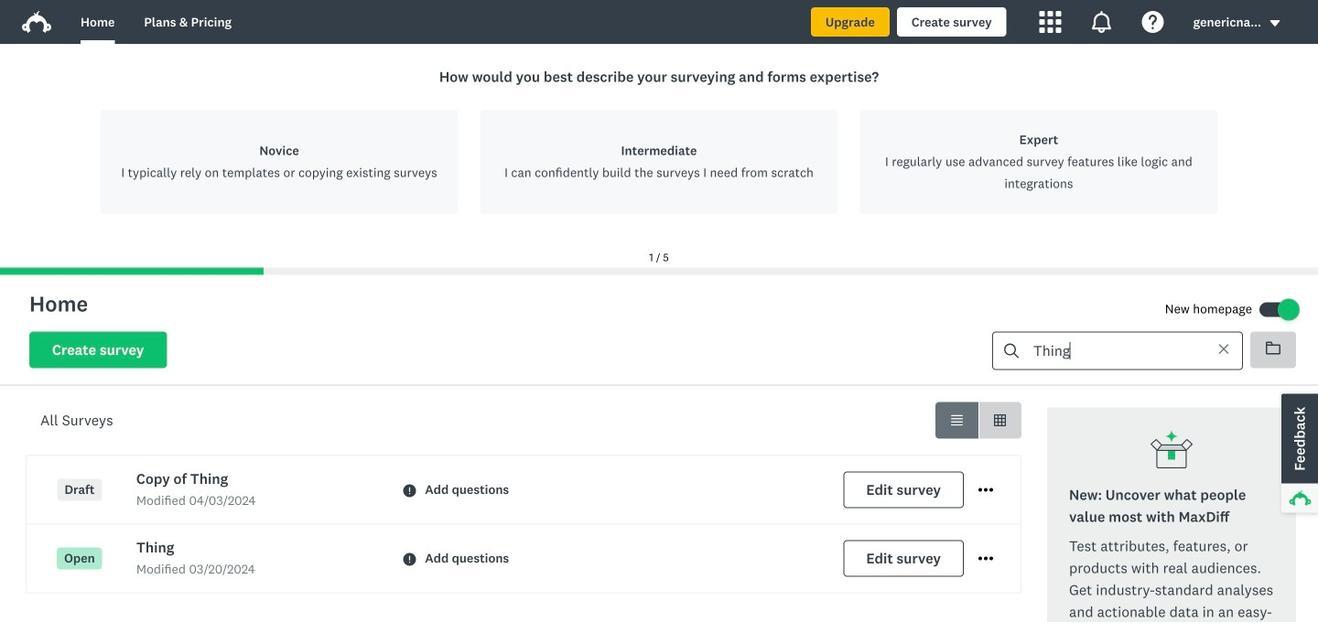Task type: describe. For each thing, give the bounding box(es) containing it.
Search text field
[[1019, 333, 1202, 369]]

1 folders image from the top
[[1266, 341, 1280, 356]]

open menu image for warning image
[[978, 552, 993, 566]]

2 open menu image from the top
[[978, 489, 993, 492]]

max diff icon image
[[1150, 430, 1194, 474]]

2 brand logo image from the top
[[22, 11, 51, 33]]

2 folders image from the top
[[1266, 342, 1280, 355]]

help icon image
[[1142, 11, 1164, 33]]



Task type: locate. For each thing, give the bounding box(es) containing it.
group
[[935, 402, 1021, 439]]

open menu image for warning icon
[[978, 483, 993, 498]]

dropdown arrow icon image
[[1269, 17, 1281, 30], [1270, 20, 1280, 27]]

warning image
[[403, 553, 416, 566]]

folders image
[[1266, 341, 1280, 356], [1266, 342, 1280, 355]]

1 open menu image from the top
[[978, 483, 993, 498]]

notification center icon image
[[1091, 11, 1113, 33]]

search image
[[1004, 344, 1019, 358], [1004, 344, 1019, 358]]

clear search image
[[1217, 343, 1230, 356], [1219, 344, 1229, 354]]

1 brand logo image from the top
[[22, 7, 51, 37]]

open menu image
[[978, 557, 993, 561]]

warning image
[[403, 485, 416, 497]]

open menu image
[[978, 483, 993, 498], [978, 489, 993, 492], [978, 552, 993, 566]]

products icon image
[[1039, 11, 1061, 33], [1039, 11, 1061, 33]]

3 open menu image from the top
[[978, 552, 993, 566]]

dialog
[[0, 44, 1318, 275]]

brand logo image
[[22, 7, 51, 37], [22, 11, 51, 33]]



Task type: vqa. For each thing, say whether or not it's contained in the screenshot.
Language dropdown icon
no



